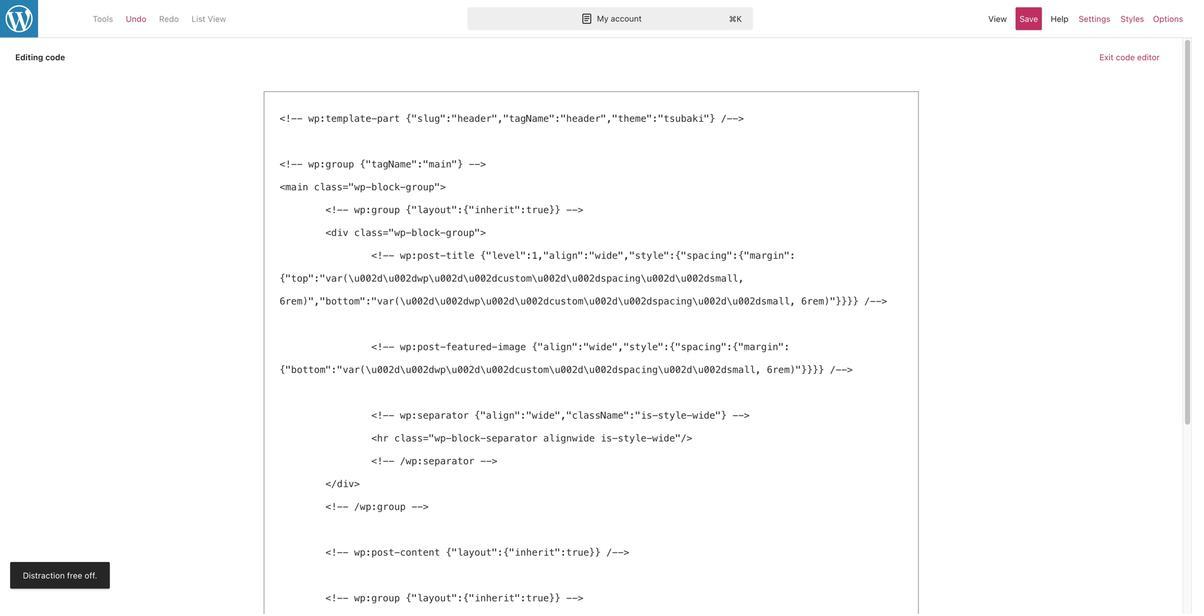 Task type: locate. For each thing, give the bounding box(es) containing it.
⌘k
[[730, 14, 742, 24]]

distraction free off.
[[23, 571, 97, 581]]

account
[[611, 14, 642, 23]]

distraction free off. button
[[10, 563, 110, 589]]

code right the editing at the top left
[[45, 52, 65, 62]]

code right exit
[[1117, 52, 1136, 62]]

free
[[67, 571, 82, 581]]

2 code from the left
[[1117, 52, 1136, 62]]

site icon image
[[0, 0, 39, 39]]

distraction
[[23, 571, 65, 581]]

code
[[45, 52, 65, 62], [1117, 52, 1136, 62]]

editor top bar region
[[0, 0, 1193, 38]]

exit code editor button
[[1093, 46, 1168, 69]]

0 horizontal spatial code
[[45, 52, 65, 62]]

save
[[1020, 14, 1039, 24]]

1 code from the left
[[45, 52, 65, 62]]

1 horizontal spatial code
[[1117, 52, 1136, 62]]

code inside button
[[1117, 52, 1136, 62]]



Task type: vqa. For each thing, say whether or not it's contained in the screenshot.
Payments
no



Task type: describe. For each thing, give the bounding box(es) containing it.
off.
[[85, 571, 97, 581]]

my
[[597, 14, 609, 23]]

save button
[[1016, 7, 1043, 30]]

exit
[[1100, 52, 1114, 62]]

editing
[[15, 52, 43, 62]]

editor content region
[[0, 38, 1193, 615]]

code for exit
[[1117, 52, 1136, 62]]

editing code
[[15, 52, 65, 62]]

my account
[[597, 14, 642, 23]]

exit code editor
[[1100, 52, 1160, 62]]

editor
[[1138, 52, 1160, 62]]

Start writing with text or HTML text field
[[264, 91, 919, 615]]

code for editing
[[45, 52, 65, 62]]



